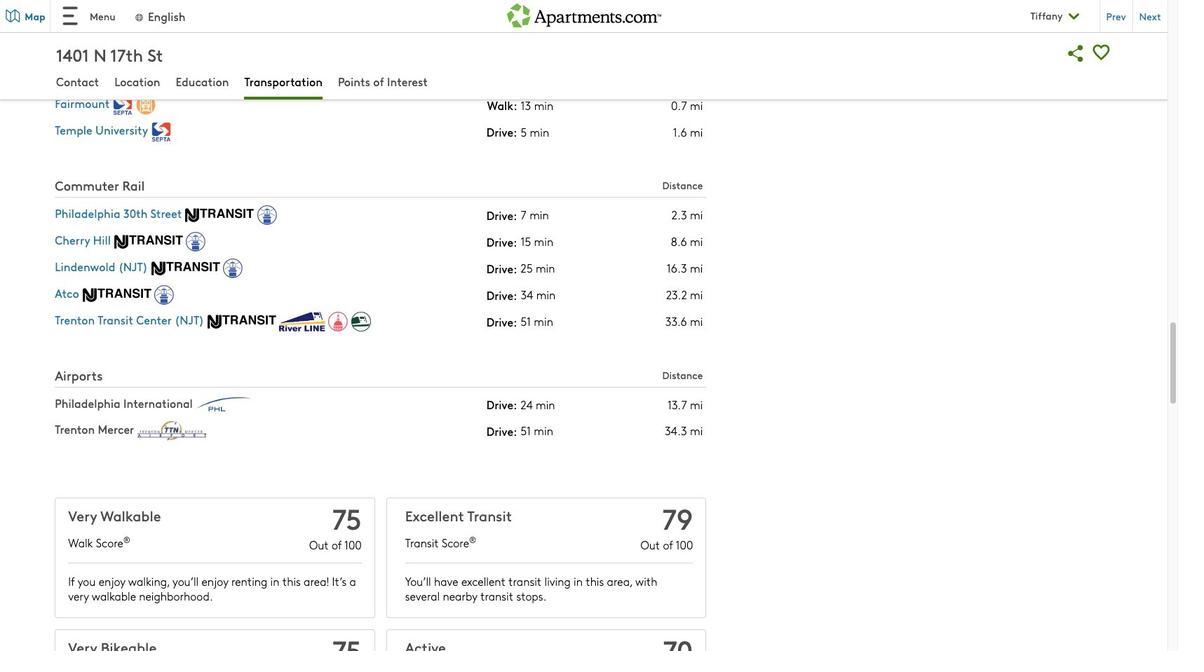 Task type: vqa. For each thing, say whether or not it's contained in the screenshot.
Southeastern Pennsylvania Transportation Authority Rapid Transit icon
yes



Task type: locate. For each thing, give the bounding box(es) containing it.
0 vertical spatial atlantic city line image
[[257, 205, 277, 225]]

1 horizontal spatial river line image
[[351, 312, 371, 332]]

southeastern pennsylvania transportation authority rapid transit image left broad street line image
[[123, 15, 143, 35]]

atlantic city line image
[[186, 232, 206, 252], [154, 285, 174, 305]]

river line image right northeast corridor line "icon"
[[351, 312, 371, 332]]

nj transit commuter rail image
[[185, 208, 254, 222], [114, 235, 183, 249], [151, 262, 220, 276], [83, 288, 151, 302], [208, 315, 276, 329]]

broad street line image right southeastern pennsylvania transportation authority rapid transit icon
[[136, 95, 156, 115]]

apartments.com logo image
[[507, 0, 661, 27]]

broad street line image up southeastern pennsylvania transportation authority regional rail 'icon'
[[153, 69, 172, 88]]

0 horizontal spatial river line image
[[279, 312, 325, 332]]

1 horizontal spatial atlantic city line image
[[257, 205, 277, 225]]

broad street line image
[[153, 69, 172, 88], [136, 95, 156, 115]]

share listing image
[[1064, 41, 1089, 66]]

1 vertical spatial broad street line image
[[136, 95, 156, 115]]

broad street line image for southeastern pennsylvania transportation authority rapid transit icon
[[136, 95, 156, 115]]

0 vertical spatial broad street line image
[[153, 69, 172, 88]]

0 vertical spatial atlantic city line image
[[186, 232, 206, 252]]

broad street line image for the bottommost southeastern pennsylvania transportation authority rapid transit image
[[153, 69, 172, 88]]

river line image
[[279, 312, 325, 332], [351, 312, 371, 332]]

1 horizontal spatial atlantic city line image
[[186, 232, 206, 252]]

southeastern pennsylvania transportation authority rapid transit image up southeastern pennsylvania transportation authority rapid transit icon
[[130, 69, 150, 88]]

1 vertical spatial atlantic city line image
[[223, 259, 243, 278]]

southeastern pennsylvania transportation authority rapid transit image
[[123, 15, 143, 35], [130, 69, 150, 88]]

trenton mercer image
[[138, 421, 206, 441]]

philadelphia international image
[[196, 398, 265, 411]]

0 horizontal spatial atlantic city line image
[[154, 285, 174, 305]]

broad street line image
[[146, 15, 165, 35]]

1 river line image from the left
[[279, 312, 325, 332]]

atlantic city line image
[[257, 205, 277, 225], [223, 259, 243, 278]]

river line image left northeast corridor line "icon"
[[279, 312, 325, 332]]



Task type: describe. For each thing, give the bounding box(es) containing it.
0 vertical spatial southeastern pennsylvania transportation authority rapid transit image
[[123, 15, 143, 35]]

0 horizontal spatial atlantic city line image
[[223, 259, 243, 278]]

1 vertical spatial southeastern pennsylvania transportation authority rapid transit image
[[130, 69, 150, 88]]

southeastern pennsylvania transportation authority regional rail image
[[152, 122, 171, 142]]

2 river line image from the left
[[351, 312, 371, 332]]

southeastern pennsylvania transportation authority rapid transit image
[[113, 95, 133, 115]]

1 vertical spatial atlantic city line image
[[154, 285, 174, 305]]

northeast corridor line image
[[328, 312, 348, 332]]



